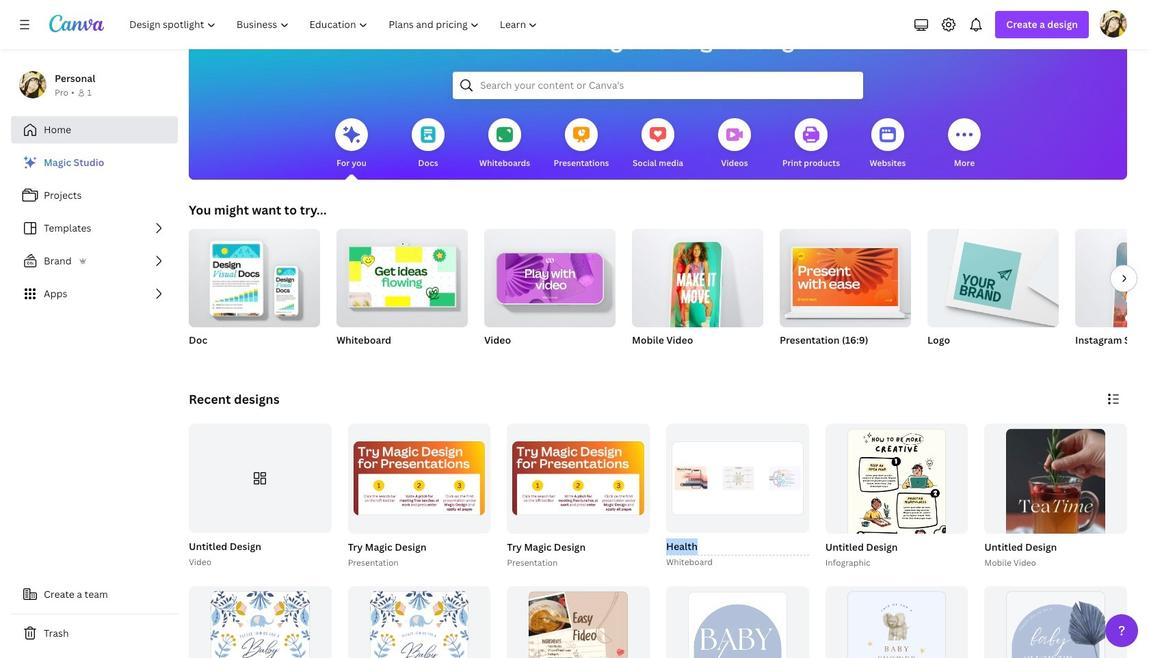 Task type: vqa. For each thing, say whether or not it's contained in the screenshot.
GROUP
yes



Task type: locate. For each thing, give the bounding box(es) containing it.
Search search field
[[480, 73, 836, 98]]

list
[[11, 149, 178, 308]]

top level navigation element
[[120, 11, 550, 38]]

group
[[189, 224, 320, 365], [189, 224, 320, 328], [337, 224, 468, 365], [337, 224, 468, 328], [484, 224, 616, 365], [484, 224, 616, 328], [632, 224, 763, 365], [632, 224, 763, 336], [780, 224, 911, 365], [780, 224, 911, 328], [928, 224, 1059, 365], [928, 224, 1059, 328], [1075, 229, 1149, 365], [1075, 229, 1149, 328], [186, 424, 332, 570], [189, 424, 332, 534], [345, 424, 491, 570], [348, 424, 491, 534], [504, 424, 650, 570], [507, 424, 650, 534], [663, 424, 809, 570], [666, 424, 809, 534], [823, 424, 968, 659], [982, 424, 1127, 605], [189, 587, 332, 659], [348, 587, 491, 659], [507, 587, 650, 659], [666, 587, 809, 659]]

stephanie aranda image
[[1100, 10, 1127, 38]]

None search field
[[453, 72, 863, 99]]

None field
[[666, 539, 809, 556]]



